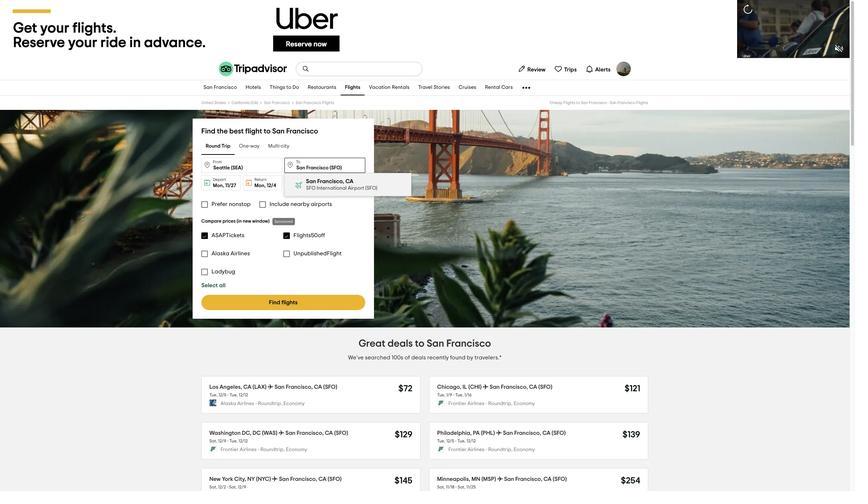 Task type: locate. For each thing, give the bounding box(es) containing it.
best
[[229, 128, 244, 135]]

sat, for minneapolis, mn (msp)
[[437, 485, 445, 489]]

$129
[[395, 431, 412, 439]]

tue,
[[209, 393, 217, 397], [230, 393, 238, 397], [437, 393, 445, 397], [455, 393, 463, 397], [229, 439, 238, 443], [437, 439, 445, 443], [457, 439, 466, 443]]

airlines down asaptickets
[[231, 251, 250, 256]]

airlines for $72
[[237, 401, 254, 406]]

restaurants
[[308, 85, 336, 90]]

12/5 for $72
[[218, 393, 226, 397]]

alaska
[[211, 251, 229, 256], [221, 401, 236, 406]]

sat, 12/2  - sat, 12/9
[[209, 485, 246, 489]]

mon, down return
[[254, 183, 266, 188]]

12/12 down los angeles, ca (lax)
[[239, 393, 248, 397]]

flights
[[345, 85, 360, 90], [322, 101, 334, 105], [563, 101, 575, 105], [636, 101, 648, 105]]

find left the at top
[[201, 128, 215, 135]]

tue, down philadelphia,
[[437, 439, 445, 443]]

san right cheap
[[581, 101, 588, 105]]

san
[[204, 85, 213, 90], [264, 101, 271, 105], [296, 101, 303, 105], [581, 101, 588, 105], [610, 101, 617, 105], [272, 128, 285, 135], [306, 178, 316, 184], [427, 339, 444, 349], [274, 384, 285, 390], [490, 384, 500, 390], [285, 430, 295, 436], [503, 430, 513, 436], [279, 476, 289, 482], [504, 476, 514, 482]]

city,
[[234, 476, 246, 482]]

trips link
[[551, 62, 580, 76]]

airlines down dc,
[[240, 447, 257, 452]]

trips
[[564, 67, 577, 72]]

city
[[281, 144, 289, 149]]

francisco, inside san francisco, ca sfo international airport (sfo)
[[317, 178, 344, 184]]

nearby
[[290, 201, 309, 207]]

san right (was)
[[285, 430, 295, 436]]

new
[[209, 476, 221, 482]]

1 horizontal spatial tue, 12/5  - tue, 12/12
[[437, 439, 476, 443]]

things to do link
[[265, 80, 303, 95]]

frontier for $121
[[448, 401, 466, 406]]

(sfo) inside san francisco, ca sfo international airport (sfo)
[[365, 186, 378, 191]]

san francisco, ca (sfo) for $72
[[274, 384, 337, 390]]

economy for $139
[[514, 447, 535, 452]]

0 vertical spatial 12/9
[[218, 439, 226, 443]]

recently
[[427, 355, 449, 361]]

$145
[[395, 477, 412, 485]]

0 horizontal spatial 12/5
[[218, 393, 226, 397]]

frontier for $139
[[448, 447, 466, 452]]

sat, left 11/18
[[437, 485, 445, 489]]

12/5 down angeles, on the left of page
[[218, 393, 226, 397]]

0 vertical spatial find
[[201, 128, 215, 135]]

prices
[[222, 219, 236, 224]]

ny
[[247, 476, 255, 482]]

-
[[608, 101, 609, 105], [227, 393, 229, 397], [453, 393, 454, 397], [255, 401, 257, 406], [486, 401, 487, 406], [227, 439, 228, 443], [455, 439, 456, 443], [258, 447, 259, 452], [486, 447, 487, 452], [227, 485, 228, 489], [455, 485, 457, 489]]

2 city or airport text field from the left
[[284, 158, 365, 173]]

0 horizontal spatial city or airport text field
[[201, 158, 282, 173]]

sat, down washington
[[209, 439, 217, 443]]

None search field
[[296, 62, 422, 75]]

san francisco link down things
[[264, 101, 290, 105]]

sat,
[[209, 439, 217, 443], [209, 485, 217, 489], [229, 485, 237, 489], [437, 485, 445, 489], [458, 485, 465, 489]]

1 horizontal spatial city or airport text field
[[284, 158, 365, 173]]

frontier down philadelphia,
[[448, 447, 466, 452]]

mon, inside return mon, 12/4
[[254, 183, 266, 188]]

- right 1/9
[[453, 393, 454, 397]]

alaska up ladybug on the bottom of the page
[[211, 251, 229, 256]]

1/16
[[464, 393, 472, 397]]

san right (ca)
[[264, 101, 271, 105]]

0 vertical spatial san francisco
[[204, 85, 237, 90]]

airlines down los angeles, ca (lax)
[[237, 401, 254, 406]]

0 vertical spatial deals
[[388, 339, 413, 349]]

frontier airlines - roundtrip, economy for $129
[[221, 447, 307, 452]]

sat, 11/18  - sat, 11/25
[[437, 485, 476, 489]]

chicago, il (chi)
[[437, 384, 482, 390]]

City or Airport text field
[[201, 158, 282, 173], [284, 158, 365, 173]]

1 vertical spatial san francisco link
[[264, 101, 290, 105]]

$121
[[625, 385, 640, 393]]

francisco, for new york city, ny (nyc)
[[290, 476, 317, 482]]

(sfo) for chicago, il (chi)
[[538, 384, 552, 390]]

ca inside san francisco, ca sfo international airport (sfo)
[[346, 178, 354, 184]]

hotels link
[[241, 80, 265, 95]]

roundtrip, for $72
[[258, 401, 282, 406]]

0 horizontal spatial mon,
[[213, 183, 224, 188]]

(nyc)
[[256, 476, 271, 482]]

- right 11/18
[[455, 485, 457, 489]]

francisco down restaurants link
[[303, 101, 321, 105]]

- down washington
[[227, 439, 228, 443]]

1 vertical spatial san francisco
[[264, 101, 290, 105]]

frontier for $129
[[221, 447, 239, 452]]

from
[[213, 160, 222, 164]]

tue, down philadelphia, pa (phl)
[[457, 439, 466, 443]]

deals
[[388, 339, 413, 349], [411, 355, 426, 361]]

(sfo) for washington dc, dc (was)
[[334, 430, 348, 436]]

12/12 for $72
[[239, 393, 248, 397]]

1 horizontal spatial 12/5
[[446, 439, 454, 443]]

deals up 100s
[[388, 339, 413, 349]]

1 mon, from the left
[[213, 183, 224, 188]]

0 vertical spatial tue, 12/5  - tue, 12/12
[[209, 393, 248, 397]]

0 vertical spatial 12/5
[[218, 393, 226, 397]]

to left do at the top left of page
[[286, 85, 291, 90]]

to
[[296, 160, 300, 164]]

12/9
[[218, 439, 226, 443], [238, 485, 246, 489]]

mon,
[[213, 183, 224, 188], [254, 183, 266, 188]]

1 horizontal spatial 12/9
[[238, 485, 246, 489]]

rental cars
[[485, 85, 513, 90]]

find inside button
[[269, 300, 280, 305]]

12/12
[[239, 393, 248, 397], [239, 439, 248, 443], [467, 439, 476, 443]]

dc,
[[242, 430, 251, 436]]

san right (nyc)
[[279, 476, 289, 482]]

flights link
[[341, 80, 365, 95]]

deals right of
[[411, 355, 426, 361]]

find for find flights
[[269, 300, 280, 305]]

francisco up city on the left top
[[286, 128, 318, 135]]

san up multi-city
[[272, 128, 285, 135]]

sat, down york
[[229, 485, 237, 489]]

12/12 for $129
[[239, 439, 248, 443]]

frontier airlines - roundtrip, economy for $139
[[448, 447, 535, 452]]

san up recently
[[427, 339, 444, 349]]

(lax)
[[253, 384, 266, 390]]

find left flights
[[269, 300, 280, 305]]

- down dc
[[258, 447, 259, 452]]

san francisco, ca (sfo) for $121
[[490, 384, 552, 390]]

ca for new york city, ny (nyc)
[[318, 476, 326, 482]]

1 vertical spatial alaska
[[221, 401, 236, 406]]

mon, down depart at the left top
[[213, 183, 224, 188]]

12/9 down city,
[[238, 485, 246, 489]]

philadelphia,
[[437, 430, 472, 436]]

san francisco, ca (sfo) for $139
[[503, 430, 566, 436]]

frontier airlines - roundtrip, economy down (chi)
[[448, 401, 535, 406]]

roundtrip, for $121
[[488, 401, 513, 406]]

0 vertical spatial alaska
[[211, 251, 229, 256]]

$254
[[621, 477, 640, 485]]

united
[[201, 101, 213, 105]]

to
[[286, 85, 291, 90], [576, 101, 580, 105], [264, 128, 271, 135], [415, 339, 425, 349]]

12/9 down washington
[[218, 439, 226, 443]]

frontier down tue, 1/9  - tue, 1/16
[[448, 401, 466, 406]]

alaska down angeles, on the left of page
[[221, 401, 236, 406]]

economy for $72
[[283, 401, 305, 406]]

airlines for $139
[[468, 447, 484, 452]]

1 horizontal spatial mon,
[[254, 183, 266, 188]]

frontier airlines - roundtrip, economy down (was)
[[221, 447, 307, 452]]

mon, for mon, 12/4
[[254, 183, 266, 188]]

chicago,
[[437, 384, 461, 390]]

round
[[206, 144, 220, 149]]

airlines
[[231, 251, 250, 256], [237, 401, 254, 406], [468, 401, 484, 406], [240, 447, 257, 452], [468, 447, 484, 452]]

frontier airlines - roundtrip, economy down (phl)
[[448, 447, 535, 452]]

1 vertical spatial tue, 12/5  - tue, 12/12
[[437, 439, 476, 443]]

alerts link
[[582, 62, 613, 76]]

- down (phl)
[[486, 447, 487, 452]]

tue, 1/9  - tue, 1/16
[[437, 393, 472, 397]]

airlines for $121
[[468, 401, 484, 406]]

return
[[254, 178, 266, 182]]

airlines down 1/16
[[468, 401, 484, 406]]

(sfo) for philadelphia, pa (phl)
[[552, 430, 566, 436]]

1 vertical spatial 12/5
[[446, 439, 454, 443]]

ca for philadelphia, pa (phl)
[[542, 430, 550, 436]]

1 vertical spatial find
[[269, 300, 280, 305]]

tue, 12/5  - tue, 12/12 down philadelphia,
[[437, 439, 476, 443]]

san francisco link up the states
[[199, 80, 241, 95]]

francisco,
[[317, 178, 344, 184], [286, 384, 313, 390], [501, 384, 528, 390], [297, 430, 324, 436], [514, 430, 541, 436], [290, 476, 317, 482], [515, 476, 542, 482]]

francisco, for washington dc, dc (was)
[[297, 430, 324, 436]]

alaska airlines
[[211, 251, 250, 256]]

san francisco up the states
[[204, 85, 237, 90]]

of
[[405, 355, 410, 361]]

to right 'flight'
[[264, 128, 271, 135]]

- down philadelphia,
[[455, 439, 456, 443]]

san right (phl)
[[503, 430, 513, 436]]

vacation rentals link
[[365, 80, 414, 95]]

(sfo)
[[365, 186, 378, 191], [323, 384, 337, 390], [538, 384, 552, 390], [334, 430, 348, 436], [552, 430, 566, 436], [328, 476, 342, 482], [553, 476, 567, 482]]

roundtrip, up (phl)
[[488, 401, 513, 406]]

san francisco down things
[[264, 101, 290, 105]]

airlines down pa
[[468, 447, 484, 452]]

12/12 down washington dc, dc (was)
[[239, 439, 248, 443]]

12/12 down philadelphia, pa (phl)
[[467, 439, 476, 443]]

12/5 down philadelphia,
[[446, 439, 454, 443]]

angeles,
[[220, 384, 242, 390]]

roundtrip, down the (lax) at left bottom
[[258, 401, 282, 406]]

(ca)
[[251, 101, 258, 105]]

to up we've searched 100s of deals recently found by travelers.*
[[415, 339, 425, 349]]

cars
[[501, 85, 513, 90]]

sat, for new york city, ny (nyc)
[[209, 485, 217, 489]]

minneapolis,
[[437, 476, 470, 482]]

1 horizontal spatial san francisco
[[264, 101, 290, 105]]

sat, left 11/25
[[458, 485, 465, 489]]

12/5
[[218, 393, 226, 397], [446, 439, 454, 443]]

san francisco flights link
[[296, 101, 334, 105]]

sat, down the new
[[209, 485, 217, 489]]

city or airport text field down one-
[[201, 158, 282, 173]]

2 mon, from the left
[[254, 183, 266, 188]]

nonstop
[[229, 201, 251, 207]]

1 city or airport text field from the left
[[201, 158, 282, 173]]

tue, down the los at the left bottom
[[209, 393, 217, 397]]

vacation
[[369, 85, 391, 90]]

city or airport text field up international
[[284, 158, 365, 173]]

alerts
[[595, 67, 611, 72]]

found
[[450, 355, 465, 361]]

san up sfo
[[306, 178, 316, 184]]

frontier down sat, 12/9  - tue, 12/12
[[221, 447, 239, 452]]

tue, left 1/9
[[437, 393, 445, 397]]

tue, 12/5  - tue, 12/12 down angeles, on the left of page
[[209, 393, 248, 397]]

roundtrip, down (phl)
[[488, 447, 513, 452]]

0 horizontal spatial tue, 12/5  - tue, 12/12
[[209, 393, 248, 397]]

unpublishedflight
[[293, 251, 342, 256]]

san francisco, ca sfo international airport (sfo)
[[306, 178, 378, 191]]

12/12 for $139
[[467, 439, 476, 443]]

philadelphia, pa (phl)
[[437, 430, 495, 436]]

mon, inside depart mon, 11/27
[[213, 183, 224, 188]]

san francisco, ca (sfo) for $129
[[285, 430, 348, 436]]

san right (msp)
[[504, 476, 514, 482]]

11/27
[[225, 183, 236, 188]]

one-way
[[239, 144, 259, 149]]

economy for $121
[[514, 401, 535, 406]]

travel
[[418, 85, 432, 90]]

frontier airlines - roundtrip, economy
[[448, 401, 535, 406], [221, 447, 307, 452], [448, 447, 535, 452]]

1 horizontal spatial find
[[269, 300, 280, 305]]

rental
[[485, 85, 500, 90]]

1
[[296, 183, 298, 188]]

tue, 12/5  - tue, 12/12
[[209, 393, 248, 397], [437, 439, 476, 443]]

san inside san francisco, ca sfo international airport (sfo)
[[306, 178, 316, 184]]

0 horizontal spatial find
[[201, 128, 215, 135]]

prefer
[[211, 201, 228, 207]]

12/5 for $139
[[446, 439, 454, 443]]

mon, for mon, 11/27
[[213, 183, 224, 188]]

0 horizontal spatial san francisco link
[[199, 80, 241, 95]]

find flights
[[269, 300, 298, 305]]

roundtrip, down (was)
[[260, 447, 285, 452]]

rental cars link
[[481, 80, 517, 95]]

united states
[[201, 101, 226, 105]]

depart
[[213, 178, 226, 182]]



Task type: vqa. For each thing, say whether or not it's contained in the screenshot.


Task type: describe. For each thing, give the bounding box(es) containing it.
multi-
[[268, 144, 281, 149]]

city or airport text field for to
[[284, 158, 365, 173]]

ca for minneapolis, mn (msp)
[[544, 476, 552, 482]]

san right the (lax) at left bottom
[[274, 384, 285, 390]]

by
[[467, 355, 473, 361]]

san down alerts
[[610, 101, 617, 105]]

1 vertical spatial 12/9
[[238, 485, 246, 489]]

vacation rentals
[[369, 85, 409, 90]]

(phl)
[[481, 430, 495, 436]]

find flights button
[[201, 295, 365, 310]]

hotels
[[246, 85, 261, 90]]

sat, for washington dc, dc (was)
[[209, 439, 217, 443]]

cruises link
[[454, 80, 481, 95]]

sponsored
[[275, 220, 293, 223]]

- right 12/2
[[227, 485, 228, 489]]

washington dc, dc (was)
[[209, 430, 277, 436]]

all
[[219, 283, 225, 288]]

return mon, 12/4
[[254, 178, 276, 188]]

tripadvisor image
[[219, 62, 287, 76]]

international
[[317, 186, 347, 191]]

california
[[232, 101, 250, 105]]

multi-city
[[268, 144, 289, 149]]

round trip
[[206, 144, 230, 149]]

find the best flight to san francisco
[[201, 128, 318, 135]]

ca for washington dc, dc (was)
[[325, 430, 333, 436]]

$72
[[398, 385, 412, 393]]

francisco, for philadelphia, pa (phl)
[[514, 430, 541, 436]]

ca for chicago, il (chi)
[[529, 384, 537, 390]]

san down do at the top left of page
[[296, 101, 303, 105]]

review link
[[515, 62, 548, 76]]

city or airport text field for from
[[201, 158, 282, 173]]

francisco up "by"
[[446, 339, 491, 349]]

flights
[[281, 300, 298, 305]]

- down angeles, on the left of page
[[227, 393, 229, 397]]

0 horizontal spatial 12/9
[[218, 439, 226, 443]]

- down alerts
[[608, 101, 609, 105]]

advertisement region
[[0, 0, 850, 58]]

tue, down angeles, on the left of page
[[230, 393, 238, 397]]

100s
[[392, 355, 403, 361]]

new york city, ny (nyc)
[[209, 476, 271, 482]]

(sfo) for los angeles, ca (lax)
[[323, 384, 337, 390]]

to inside things to do 'link'
[[286, 85, 291, 90]]

trip
[[221, 144, 230, 149]]

cheap flights to san francisco - san francisco flights
[[550, 101, 648, 105]]

window)
[[252, 219, 270, 224]]

1 vertical spatial deals
[[411, 355, 426, 361]]

francisco up the states
[[214, 85, 237, 90]]

way
[[250, 144, 259, 149]]

include
[[270, 201, 289, 207]]

economy for $129
[[286, 447, 307, 452]]

12/4
[[267, 183, 276, 188]]

(sfo) for minneapolis, mn (msp)
[[553, 476, 567, 482]]

states
[[214, 101, 226, 105]]

tue, 12/5  - tue, 12/12 for $72
[[209, 393, 248, 397]]

find for find the best flight to san francisco
[[201, 128, 215, 135]]

- down the (lax) at left bottom
[[255, 401, 257, 406]]

airlines for $129
[[240, 447, 257, 452]]

alaska for alaska airlines - roundtrip, economy
[[221, 401, 236, 406]]

francisco down things to do 'link' in the left of the page
[[272, 101, 290, 105]]

los
[[209, 384, 218, 390]]

(in
[[237, 219, 242, 224]]

11/25
[[466, 485, 476, 489]]

ca for los angeles, ca (lax)
[[314, 384, 322, 390]]

san right (chi)
[[490, 384, 500, 390]]

francisco down profile picture
[[617, 101, 635, 105]]

restaurants link
[[303, 80, 341, 95]]

alaska airlines - roundtrip, economy
[[221, 401, 305, 406]]

san francisco flights
[[296, 101, 334, 105]]

ladybug
[[211, 269, 235, 275]]

francisco down alerts
[[589, 101, 607, 105]]

the
[[217, 128, 228, 135]]

things to do
[[270, 85, 299, 90]]

asaptickets
[[211, 233, 244, 238]]

one-
[[239, 144, 250, 149]]

francisco, for minneapolis, mn (msp)
[[515, 476, 542, 482]]

roundtrip, for $139
[[488, 447, 513, 452]]

francisco, for los angeles, ca (lax)
[[286, 384, 313, 390]]

we've
[[348, 355, 364, 361]]

do
[[292, 85, 299, 90]]

include nearby airports
[[270, 201, 332, 207]]

economy inside "travelers 1 , economy"
[[300, 183, 321, 188]]

to right cheap
[[576, 101, 580, 105]]

search image
[[302, 65, 309, 73]]

san up united
[[204, 85, 213, 90]]

tue, down chicago, il (chi)
[[455, 393, 463, 397]]

roundtrip, for $129
[[260, 447, 285, 452]]

pa
[[473, 430, 480, 436]]

12/2
[[218, 485, 226, 489]]

flights50off
[[293, 233, 325, 238]]

california (ca) link
[[232, 101, 258, 105]]

frontier airlines - roundtrip, economy for $121
[[448, 401, 535, 406]]

profile picture image
[[616, 62, 631, 76]]

1/9
[[446, 393, 452, 397]]

alaska for alaska airlines
[[211, 251, 229, 256]]

(sfo) for new york city, ny (nyc)
[[328, 476, 342, 482]]

0 vertical spatial san francisco link
[[199, 80, 241, 95]]

0 horizontal spatial san francisco
[[204, 85, 237, 90]]

(msp)
[[481, 476, 496, 482]]

cheap
[[550, 101, 562, 105]]

flight
[[245, 128, 262, 135]]

los angeles, ca (lax)
[[209, 384, 266, 390]]

we've searched 100s of deals recently found by travelers.*
[[348, 355, 501, 361]]

sat, 12/9  - tue, 12/12
[[209, 439, 248, 443]]

cruises
[[459, 85, 476, 90]]

tue, 12/5  - tue, 12/12 for $139
[[437, 439, 476, 443]]

sfo
[[306, 186, 316, 191]]

- up (phl)
[[486, 401, 487, 406]]

prefer nonstop
[[211, 201, 251, 207]]

great deals to san francisco
[[359, 339, 491, 349]]

select all
[[201, 283, 225, 288]]

compare
[[201, 219, 221, 224]]

1 horizontal spatial san francisco link
[[264, 101, 290, 105]]

$139
[[623, 431, 640, 439]]

new
[[243, 219, 251, 224]]

tue, down washington
[[229, 439, 238, 443]]

francisco, for chicago, il (chi)
[[501, 384, 528, 390]]

travel stories
[[418, 85, 450, 90]]

,
[[298, 183, 299, 188]]

review
[[527, 67, 545, 72]]

minneapolis, mn (msp)
[[437, 476, 496, 482]]

york
[[222, 476, 233, 482]]



